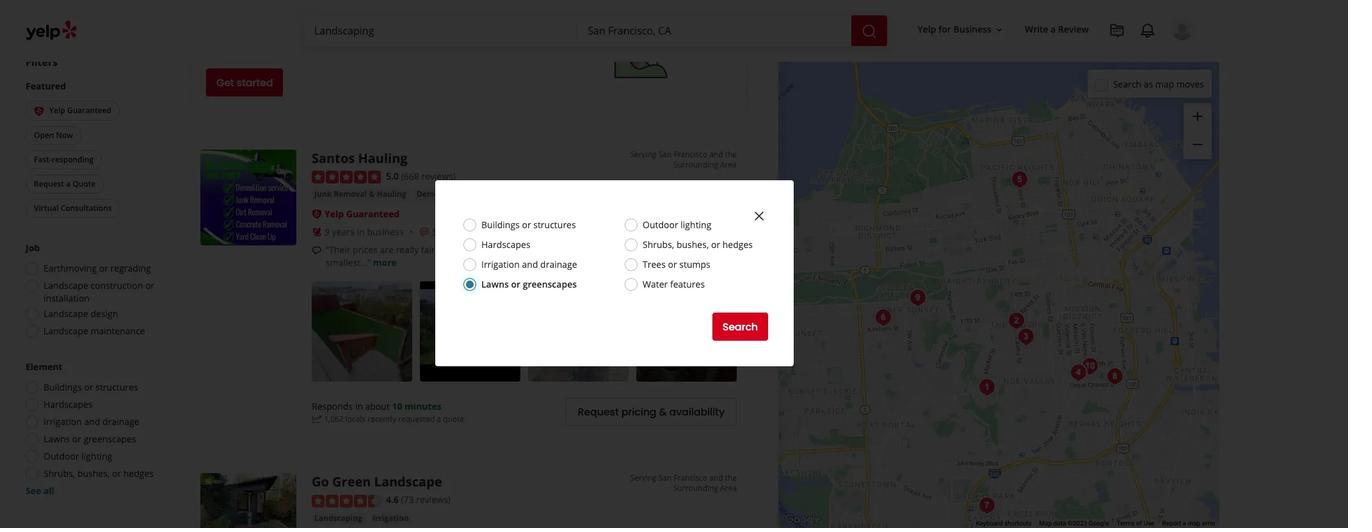 Task type: describe. For each thing, give the bounding box(es) containing it.
santos hauling
[[312, 150, 408, 167]]

0 vertical spatial from
[[337, 12, 368, 30]]

are
[[380, 244, 394, 256]]

0 horizontal spatial greenscapes
[[84, 434, 136, 446]]

map region
[[701, 33, 1349, 529]]

map
[[1040, 521, 1052, 528]]

search button
[[712, 313, 768, 341]]

sponsored
[[392, 35, 437, 47]]

(668
[[401, 170, 419, 182]]

"their
[[326, 244, 350, 256]]

water features
[[643, 279, 705, 291]]

see all button
[[26, 485, 54, 498]]

search as map moves
[[1113, 78, 1204, 90]]

5.0
[[386, 170, 399, 182]]

for
[[939, 23, 951, 36]]

virtual consultations
[[34, 203, 112, 214]]

projects image
[[1110, 23, 1125, 38]]

get started
[[216, 75, 273, 90]]

attention
[[611, 244, 649, 256]]

open now button
[[26, 126, 81, 145]]

1 vertical spatial buildings
[[44, 382, 82, 394]]

free
[[206, 12, 233, 30]]

and inside search dialog
[[522, 259, 538, 271]]

0 vertical spatial hauling
[[358, 150, 408, 167]]

filters
[[26, 55, 58, 70]]

0 horizontal spatial go green landscape image
[[200, 474, 296, 529]]

go green landscape link
[[312, 474, 442, 491]]

more link
[[373, 257, 397, 269]]

review
[[1059, 23, 1089, 36]]

shrubs, bushes, or hedges inside search dialog
[[643, 239, 753, 251]]

16 speech v2 image
[[312, 246, 322, 256]]

get
[[333, 35, 347, 47]]

years
[[332, 226, 355, 238]]

san for go green landscape
[[659, 473, 672, 484]]

see portfolio link
[[636, 282, 737, 383]]

request pricing & availability
[[578, 405, 725, 420]]

junk
[[314, 189, 332, 200]]

google
[[1089, 521, 1109, 528]]

featured
[[26, 80, 66, 93]]

& for removal
[[369, 189, 375, 200]]

stumps
[[680, 259, 711, 271]]

terms of use link
[[1117, 521, 1155, 528]]

write a review link
[[1020, 18, 1094, 41]]

trees or stumps
[[643, 259, 711, 271]]

0 horizontal spatial santos hauling image
[[200, 150, 296, 246]]

featured group
[[23, 80, 159, 221]]

use
[[1144, 521, 1155, 528]]

liaison landscapes image
[[1007, 167, 1033, 192]]

landscape for landscape maintenance
[[44, 325, 88, 337]]

landscaping link
[[312, 513, 365, 526]]

0 horizontal spatial yelp guaranteed button
[[26, 101, 120, 121]]

minutes
[[405, 401, 442, 413]]

and inside free price estimates from local landscapers tell us about your project and get help from sponsored businesses.
[[315, 35, 331, 47]]

4.6 (73 reviews)
[[386, 495, 451, 507]]

business
[[954, 23, 992, 36]]

drainage inside search dialog
[[541, 259, 577, 271]]

free price estimates from local landscapers image
[[609, 27, 673, 91]]

junk removal & hauling link
[[312, 189, 409, 201]]

price
[[236, 12, 268, 30]]

map data ©2023 google
[[1040, 521, 1109, 528]]

regrading
[[110, 263, 151, 275]]

bushes, inside search dialog
[[677, 239, 709, 251]]

area for go green landscape
[[720, 484, 737, 495]]

sf gardening services image
[[1102, 364, 1128, 390]]

request for request pricing & availability
[[578, 405, 619, 420]]

availability
[[669, 405, 725, 420]]

fast-
[[34, 154, 52, 165]]

smallest..."
[[326, 257, 371, 269]]

yelp for business button
[[913, 18, 1010, 41]]

to
[[651, 244, 660, 256]]

report
[[1163, 521, 1182, 528]]

consultations
[[61, 203, 112, 214]]

strautman gardening pros image
[[905, 285, 931, 311]]

write
[[1025, 23, 1049, 36]]

project
[[283, 35, 313, 47]]

locals
[[346, 414, 366, 425]]

francisco for go green landscape
[[674, 473, 708, 484]]

recently
[[368, 414, 396, 425]]

see for see portfolio
[[660, 326, 675, 338]]

map for moves
[[1156, 78, 1175, 90]]

maintenance
[[91, 325, 145, 337]]

1,062 locals recently requested a quote
[[324, 414, 464, 425]]

element
[[26, 361, 63, 373]]

demolition services
[[417, 189, 493, 200]]

0 horizontal spatial outdoor lighting
[[44, 451, 112, 463]]

serving san francisco and the surrounding area for go green landscape
[[630, 473, 737, 495]]

1 vertical spatial structures
[[96, 382, 138, 394]]

trees
[[643, 259, 666, 271]]

demolition
[[417, 189, 459, 200]]

reviews) for go green landscape
[[416, 495, 451, 507]]

1 vertical spatial lawns
[[44, 434, 70, 446]]

yelp for business
[[918, 23, 992, 36]]

0 horizontal spatial as
[[456, 244, 465, 256]]

moves
[[1177, 78, 1204, 90]]

error
[[1203, 521, 1216, 528]]

terms
[[1117, 521, 1135, 528]]

landscaping
[[493, 244, 547, 256]]

lawns inside search dialog
[[482, 279, 509, 291]]

local
[[371, 12, 401, 30]]

google image
[[782, 512, 824, 529]]

features
[[670, 279, 705, 291]]

0 horizontal spatial irrigation
[[44, 416, 82, 428]]

16 trending v2 image
[[312, 415, 322, 425]]

5.0 (668 reviews)
[[386, 170, 456, 182]]

(73
[[401, 495, 414, 507]]

close image
[[752, 209, 767, 224]]

or inside landscape construction or installation
[[145, 280, 154, 292]]

shortcuts
[[1005, 521, 1032, 528]]

1 vertical spatial yelp guaranteed button
[[325, 208, 400, 221]]

zoom in image
[[1190, 109, 1206, 124]]

design
[[91, 308, 118, 320]]

16 years in business v2 image
[[312, 227, 322, 238]]

0 vertical spatial in
[[357, 226, 365, 238]]

area for santos hauling
[[720, 159, 737, 170]]

9 years in business
[[325, 226, 404, 238]]

search for search as map moves
[[1113, 78, 1142, 90]]

outdoor lighting inside search dialog
[[643, 219, 712, 231]]

irrigation button
[[370, 513, 411, 526]]

0 horizontal spatial outdoor
[[44, 451, 79, 463]]

request for request a quote
[[34, 179, 64, 190]]

landscaping button
[[312, 513, 365, 526]]

of
[[1137, 521, 1142, 528]]

businesses.
[[439, 35, 487, 47]]

5 star rating image
[[312, 171, 381, 184]]

outdoor inside search dialog
[[643, 219, 679, 231]]

1 vertical spatial shrubs, bushes, or hedges
[[44, 468, 154, 480]]

go
[[312, 474, 329, 491]]

junk removal & hauling button
[[312, 189, 409, 201]]

0 horizontal spatial bushes,
[[77, 468, 110, 480]]

irrigation inside irrigation "button"
[[373, 513, 409, 524]]

see for see all
[[26, 485, 41, 498]]

4.6
[[386, 495, 399, 507]]

option group containing job
[[22, 242, 159, 342]]

responds in about 10 minutes
[[312, 401, 442, 413]]

1 vertical spatial irrigation and drainage
[[44, 416, 139, 428]]

search image
[[862, 23, 877, 39]]

1 vertical spatial in
[[355, 401, 363, 413]]

"their prices are really fair and as far as landscaping
[[326, 244, 547, 256]]

keyboard
[[976, 521, 1003, 528]]

landscape maintenance
[[44, 325, 145, 337]]

1 horizontal spatial guaranteed
[[346, 208, 400, 221]]

landscape up '(73'
[[374, 474, 442, 491]]

reviews) for santos hauling
[[422, 170, 456, 182]]

guaranteed inside featured group
[[67, 105, 111, 116]]



Task type: locate. For each thing, give the bounding box(es) containing it.
1 area from the top
[[720, 159, 737, 170]]

1 horizontal spatial about
[[365, 401, 390, 413]]

map
[[1156, 78, 1175, 90], [1188, 521, 1201, 528]]

search
[[1113, 78, 1142, 90], [723, 320, 758, 335]]

1 francisco from the top
[[674, 149, 708, 160]]

hardscapes inside search dialog
[[482, 239, 531, 251]]

fast-responding button
[[26, 150, 102, 170]]

2 vertical spatial yelp
[[325, 208, 344, 221]]

speaks spanish
[[432, 226, 497, 238]]

1 vertical spatial drainage
[[103, 416, 139, 428]]

buildings down element
[[44, 382, 82, 394]]

yelp guaranteed up the 9 years in business
[[325, 208, 400, 221]]

1 vertical spatial yelp guaranteed
[[325, 208, 400, 221]]

1 vertical spatial santos hauling image
[[974, 375, 1000, 401]]

from down the local
[[369, 35, 390, 47]]

landscape down landscape design
[[44, 325, 88, 337]]

blooms gardening image
[[1013, 324, 1039, 350]]

guaranteed up the 9 years in business
[[346, 208, 400, 221]]

1 serving san francisco and the surrounding area from the top
[[630, 149, 737, 170]]

lighting
[[681, 219, 712, 231], [82, 451, 112, 463]]

0 vertical spatial lighting
[[681, 219, 712, 231]]

go green landscape image
[[1004, 308, 1029, 334], [200, 474, 296, 529]]

2 francisco from the top
[[674, 473, 708, 484]]

1 horizontal spatial see
[[660, 326, 675, 338]]

2 serving from the top
[[630, 473, 657, 484]]

demolition services button
[[414, 189, 495, 201]]

go green landscape image inside map region
[[1004, 308, 1029, 334]]

from up help
[[337, 12, 368, 30]]

landscape for landscape construction or installation
[[44, 280, 88, 292]]

0 vertical spatial the
[[725, 149, 737, 160]]

a for request
[[66, 179, 71, 190]]

16 chevron down v2 image
[[994, 25, 1005, 35]]

0 horizontal spatial lawns or greenscapes
[[44, 434, 136, 446]]

None search field
[[304, 15, 890, 46]]

irrigation down landscaping
[[482, 259, 520, 271]]

0 vertical spatial map
[[1156, 78, 1175, 90]]

logiculture image
[[871, 305, 896, 331]]

2 vertical spatial the
[[725, 473, 737, 484]]

earthmoving or regrading
[[44, 263, 151, 275]]

hardscapes down "spanish"
[[482, 239, 531, 251]]

and
[[315, 35, 331, 47], [710, 149, 723, 160], [437, 244, 453, 256], [522, 259, 538, 271], [84, 416, 100, 428], [710, 473, 723, 484]]

pay
[[569, 244, 584, 256]]

request inside request a quote button
[[34, 179, 64, 190]]

2 serving san francisco and the surrounding area from the top
[[630, 473, 737, 495]]

map left moves
[[1156, 78, 1175, 90]]

shrubs, up all
[[44, 468, 75, 480]]

landscape up installation
[[44, 280, 88, 292]]

structures inside search dialog
[[534, 219, 576, 231]]

0 horizontal spatial lighting
[[82, 451, 112, 463]]

irrigation link
[[370, 513, 411, 526]]

1 vertical spatial area
[[720, 484, 737, 495]]

0 vertical spatial irrigation and drainage
[[482, 259, 577, 271]]

guaranteed up now
[[67, 105, 111, 116]]

as left moves
[[1144, 78, 1153, 90]]

1 vertical spatial surrounding
[[674, 484, 718, 495]]

hauling down 5.0
[[377, 189, 406, 200]]

1 horizontal spatial request
[[578, 405, 619, 420]]

0 vertical spatial outdoor
[[643, 219, 679, 231]]

0 vertical spatial see
[[660, 326, 675, 338]]

1 horizontal spatial yelp guaranteed
[[325, 208, 400, 221]]

iconyelpguaranteedbadgesmall image
[[312, 210, 322, 220], [312, 210, 322, 220]]

irrigation and drainage inside search dialog
[[482, 259, 577, 271]]

business
[[367, 226, 404, 238]]

shrubs,
[[643, 239, 674, 251], [44, 468, 75, 480]]

0 vertical spatial yelp guaranteed button
[[26, 101, 120, 121]]

0 vertical spatial lawns
[[482, 279, 509, 291]]

drainage inside option group
[[103, 416, 139, 428]]

search for search
[[723, 320, 758, 335]]

prices
[[353, 244, 378, 256]]

1 vertical spatial option group
[[22, 361, 159, 498]]

irrigation down element
[[44, 416, 82, 428]]

2 area from the top
[[720, 484, 737, 495]]

a for report
[[1183, 521, 1187, 528]]

search right portfolio
[[723, 320, 758, 335]]

request a quote
[[34, 179, 96, 190]]

0 vertical spatial surrounding
[[674, 159, 718, 170]]

a inside request a quote button
[[66, 179, 71, 190]]

guaranteed
[[67, 105, 111, 116], [346, 208, 400, 221]]

0 horizontal spatial request
[[34, 179, 64, 190]]

1 option group from the top
[[22, 242, 159, 342]]

1 vertical spatial serving san francisco and the surrounding area
[[630, 473, 737, 495]]

0 vertical spatial santos hauling image
[[200, 150, 296, 246]]

hauling inside button
[[377, 189, 406, 200]]

about up recently
[[365, 401, 390, 413]]

quote
[[443, 414, 464, 425]]

0 horizontal spatial lawns
[[44, 434, 70, 446]]

1 horizontal spatial as
[[481, 244, 491, 256]]

0 vertical spatial option group
[[22, 242, 159, 342]]

francisco for santos hauling
[[674, 149, 708, 160]]

construction
[[91, 280, 143, 292]]

landscape for landscape design
[[44, 308, 88, 320]]

& right pricing
[[659, 405, 667, 420]]

landscape construction or installation
[[44, 280, 154, 305]]

serving for go green landscape
[[630, 473, 657, 484]]

buildings or structures inside search dialog
[[482, 219, 576, 231]]

yelp guaranteed
[[49, 105, 111, 116], [325, 208, 400, 221]]

as left far
[[456, 244, 465, 256]]

the
[[725, 149, 737, 160], [662, 244, 676, 256], [725, 473, 737, 484]]

1 vertical spatial search
[[723, 320, 758, 335]]

about inside free price estimates from local landscapers tell us about your project and get help from sponsored businesses.
[[235, 35, 260, 47]]

1 horizontal spatial shrubs,
[[643, 239, 674, 251]]

outdoor lighting up all
[[44, 451, 112, 463]]

0 horizontal spatial see
[[26, 485, 41, 498]]

san for santos hauling
[[659, 149, 672, 160]]

landscape inside landscape construction or installation
[[44, 280, 88, 292]]

16 speaks spanish v2 image
[[419, 227, 430, 238]]

1 vertical spatial hedges
[[123, 468, 154, 480]]

santos hauling image
[[200, 150, 296, 246], [974, 375, 1000, 401]]

1 vertical spatial guaranteed
[[346, 208, 400, 221]]

0 horizontal spatial yelp
[[49, 105, 65, 116]]

data
[[1054, 521, 1067, 528]]

see left all
[[26, 485, 41, 498]]

buildings or structures up landscaping
[[482, 219, 576, 231]]

zoom out image
[[1190, 137, 1206, 153]]

reviews) up demolition
[[422, 170, 456, 182]]

0 horizontal spatial hedges
[[123, 468, 154, 480]]

lighting inside option group
[[82, 451, 112, 463]]

in up locals
[[355, 401, 363, 413]]

see all
[[26, 485, 54, 498]]

gerardo mariona image
[[1066, 360, 1091, 386]]

landscape design
[[44, 308, 118, 320]]

1 vertical spatial serving
[[630, 473, 657, 484]]

serving for santos hauling
[[630, 149, 657, 160]]

see portfolio
[[660, 326, 713, 338]]

irrigation inside search dialog
[[482, 259, 520, 271]]

lawns down "they pay great attention to the smallest...""
[[482, 279, 509, 291]]

francisco
[[674, 149, 708, 160], [674, 473, 708, 484]]

1 vertical spatial from
[[369, 35, 390, 47]]

1 horizontal spatial greenscapes
[[523, 279, 577, 291]]

0 vertical spatial serving
[[630, 149, 657, 160]]

yelp inside featured group
[[49, 105, 65, 116]]

fair
[[421, 244, 435, 256]]

2 surrounding from the top
[[674, 484, 718, 495]]

yelp guaranteed button up now
[[26, 101, 120, 121]]

map for error
[[1188, 521, 1201, 528]]

buildings inside search dialog
[[482, 219, 520, 231]]

16 yelp guaranteed v2 image
[[34, 106, 44, 117]]

yelp inside button
[[918, 23, 937, 36]]

info icon image
[[501, 227, 511, 237], [501, 227, 511, 237]]

2 vertical spatial irrigation
[[373, 513, 409, 524]]

0 horizontal spatial from
[[337, 12, 368, 30]]

0 horizontal spatial buildings or structures
[[44, 382, 138, 394]]

keyboard shortcuts
[[976, 521, 1032, 528]]

1 vertical spatial hauling
[[377, 189, 406, 200]]

tell
[[206, 35, 221, 47]]

a
[[1051, 23, 1056, 36], [66, 179, 71, 190], [437, 414, 441, 425], [1183, 521, 1187, 528]]

9
[[325, 226, 330, 238]]

the for santos hauling
[[725, 149, 737, 160]]

serving san francisco and the surrounding area for santos hauling
[[630, 149, 737, 170]]

0 vertical spatial hardscapes
[[482, 239, 531, 251]]

lawns
[[482, 279, 509, 291], [44, 434, 70, 446]]

structures up they
[[534, 219, 576, 231]]

outdoor up to
[[643, 219, 679, 231]]

2 san from the top
[[659, 473, 672, 484]]

group
[[1184, 103, 1212, 159]]

keyboard shortcuts button
[[976, 520, 1032, 529]]

hauling up 5.0
[[358, 150, 408, 167]]

0 vertical spatial francisco
[[674, 149, 708, 160]]

landscape down installation
[[44, 308, 88, 320]]

1 horizontal spatial drainage
[[541, 259, 577, 271]]

1 horizontal spatial outdoor
[[643, 219, 679, 231]]

yelp guaranteed button up the 9 years in business
[[325, 208, 400, 221]]

shrubs, inside search dialog
[[643, 239, 674, 251]]

about right us
[[235, 35, 260, 47]]

2 horizontal spatial yelp
[[918, 23, 937, 36]]

0 horizontal spatial shrubs,
[[44, 468, 75, 480]]

1 horizontal spatial from
[[369, 35, 390, 47]]

0 horizontal spatial about
[[235, 35, 260, 47]]

& right removal
[[369, 189, 375, 200]]

your
[[262, 35, 281, 47]]

0 vertical spatial drainage
[[541, 259, 577, 271]]

us
[[223, 35, 233, 47]]

1 san from the top
[[659, 149, 672, 160]]

0 vertical spatial bushes,
[[677, 239, 709, 251]]

as
[[1144, 78, 1153, 90], [456, 244, 465, 256], [481, 244, 491, 256]]

0 vertical spatial shrubs, bushes, or hedges
[[643, 239, 753, 251]]

0 horizontal spatial search
[[723, 320, 758, 335]]

2 option group from the top
[[22, 361, 159, 498]]

lawns or greenscapes
[[482, 279, 577, 291], [44, 434, 136, 446]]

paco landscaping image
[[1077, 354, 1103, 379]]

0 horizontal spatial drainage
[[103, 416, 139, 428]]

request a quote button
[[26, 175, 104, 194]]

buildings or structures down element
[[44, 382, 138, 394]]

1 horizontal spatial bushes,
[[677, 239, 709, 251]]

2 horizontal spatial as
[[1144, 78, 1153, 90]]

installation
[[44, 293, 90, 305]]

spanish
[[464, 226, 497, 238]]

0 vertical spatial &
[[369, 189, 375, 200]]

search inside button
[[723, 320, 758, 335]]

reviews)
[[422, 170, 456, 182], [416, 495, 451, 507]]

yelp guaranteed inside yelp guaranteed button
[[49, 105, 111, 116]]

virtual
[[34, 203, 59, 214]]

request pricing & availability button
[[566, 399, 737, 427]]

lighting inside search dialog
[[681, 219, 712, 231]]

as right far
[[481, 244, 491, 256]]

santos
[[312, 150, 355, 167]]

irrigation and drainage
[[482, 259, 577, 271], [44, 416, 139, 428]]

1 horizontal spatial santos hauling image
[[974, 375, 1000, 401]]

hedges inside search dialog
[[723, 239, 753, 251]]

1 serving from the top
[[630, 149, 657, 160]]

1 vertical spatial irrigation
[[44, 416, 82, 428]]

1 horizontal spatial irrigation
[[373, 513, 409, 524]]

surrounding for santos hauling
[[674, 159, 718, 170]]

surrounding
[[674, 159, 718, 170], [674, 484, 718, 495]]

1 horizontal spatial irrigation and drainage
[[482, 259, 577, 271]]

green
[[332, 474, 371, 491]]

the inside "they pay great attention to the smallest...""
[[662, 244, 676, 256]]

& for pricing
[[659, 405, 667, 420]]

1 horizontal spatial go green landscape image
[[1004, 308, 1029, 334]]

structures down the "maintenance"
[[96, 382, 138, 394]]

great
[[587, 244, 609, 256]]

report a map error link
[[1163, 521, 1216, 528]]

1 horizontal spatial buildings or structures
[[482, 219, 576, 231]]

buildings up "they pay great attention to the smallest...""
[[482, 219, 520, 231]]

free price estimates from local landscapers tell us about your project and get help from sponsored businesses.
[[206, 12, 487, 47]]

they pay great attention to the smallest..."
[[326, 244, 676, 269]]

0 horizontal spatial shrubs, bushes, or hedges
[[44, 468, 154, 480]]

landscaping
[[314, 513, 362, 524]]

1 horizontal spatial yelp guaranteed button
[[325, 208, 400, 221]]

see left portfolio
[[660, 326, 675, 338]]

0 vertical spatial hedges
[[723, 239, 753, 251]]

a for write
[[1051, 23, 1056, 36]]

1 horizontal spatial map
[[1188, 521, 1201, 528]]

greenscapes inside search dialog
[[523, 279, 577, 291]]

1 surrounding from the top
[[674, 159, 718, 170]]

request up virtual
[[34, 179, 64, 190]]

hardscapes down element
[[44, 399, 93, 411]]

lawns or greenscapes inside search dialog
[[482, 279, 577, 291]]

really
[[396, 244, 419, 256]]

0 horizontal spatial buildings
[[44, 382, 82, 394]]

user actions element
[[908, 16, 1212, 95]]

1 vertical spatial &
[[659, 405, 667, 420]]

or
[[522, 219, 531, 231], [711, 239, 720, 251], [668, 259, 677, 271], [99, 263, 108, 275], [511, 279, 521, 291], [145, 280, 154, 292], [84, 382, 93, 394], [72, 434, 81, 446], [112, 468, 121, 480]]

0 vertical spatial reviews)
[[422, 170, 456, 182]]

1 vertical spatial reviews)
[[416, 495, 451, 507]]

1 vertical spatial lighting
[[82, 451, 112, 463]]

open
[[34, 130, 54, 141]]

shrubs, bushes, or hedges up stumps
[[643, 239, 753, 251]]

shrubs, bushes, or hedges up all
[[44, 468, 154, 480]]

yelp
[[918, 23, 937, 36], [49, 105, 65, 116], [325, 208, 344, 221]]

1 vertical spatial san
[[659, 473, 672, 484]]

surrounding for go green landscape
[[674, 484, 718, 495]]

outdoor up all
[[44, 451, 79, 463]]

life garden image
[[974, 493, 1000, 519]]

buildings
[[482, 219, 520, 231], [44, 382, 82, 394]]

4.6 star rating image
[[312, 496, 381, 508]]

earthmoving
[[44, 263, 97, 275]]

hedges
[[723, 239, 753, 251], [123, 468, 154, 480]]

far
[[467, 244, 479, 256]]

0 vertical spatial yelp guaranteed
[[49, 105, 111, 116]]

serving
[[630, 149, 657, 160], [630, 473, 657, 484]]

map left error
[[1188, 521, 1201, 528]]

0 vertical spatial outdoor lighting
[[643, 219, 712, 231]]

option group containing element
[[22, 361, 159, 498]]

now
[[56, 130, 73, 141]]

0 horizontal spatial structures
[[96, 382, 138, 394]]

started
[[237, 75, 273, 90]]

santos hauling link
[[312, 150, 408, 167]]

reviews) right '(73'
[[416, 495, 451, 507]]

0 vertical spatial structures
[[534, 219, 576, 231]]

option group
[[22, 242, 159, 342], [22, 361, 159, 498]]

irrigation down 4.6
[[373, 513, 409, 524]]

request left pricing
[[578, 405, 619, 420]]

yelp up the 9
[[325, 208, 344, 221]]

1 horizontal spatial lawns or greenscapes
[[482, 279, 577, 291]]

notifications image
[[1140, 23, 1156, 38]]

in right years on the top left of page
[[357, 226, 365, 238]]

yelp left for
[[918, 23, 937, 36]]

quote
[[73, 179, 96, 190]]

outdoor lighting up to
[[643, 219, 712, 231]]

the for go green landscape
[[725, 473, 737, 484]]

yelp guaranteed up now
[[49, 105, 111, 116]]

buildings or structures
[[482, 219, 576, 231], [44, 382, 138, 394]]

requested
[[398, 414, 435, 425]]

1 vertical spatial request
[[578, 405, 619, 420]]

©2023
[[1068, 521, 1088, 528]]

lawns or greenscapes inside option group
[[44, 434, 136, 446]]

0 horizontal spatial yelp guaranteed
[[49, 105, 111, 116]]

10
[[392, 401, 402, 413]]

lawns up all
[[44, 434, 70, 446]]

request inside button
[[578, 405, 619, 420]]

search down "projects" image
[[1113, 78, 1142, 90]]

all
[[43, 485, 54, 498]]

a inside 'write a review' link
[[1051, 23, 1056, 36]]

0 horizontal spatial hardscapes
[[44, 399, 93, 411]]

1 horizontal spatial structures
[[534, 219, 576, 231]]

shrubs, up trees
[[643, 239, 674, 251]]

from
[[337, 12, 368, 30], [369, 35, 390, 47]]

0 horizontal spatial irrigation and drainage
[[44, 416, 139, 428]]

responds
[[312, 401, 353, 413]]

1 horizontal spatial shrubs, bushes, or hedges
[[643, 239, 753, 251]]

2 horizontal spatial irrigation
[[482, 259, 520, 271]]

terms of use
[[1117, 521, 1155, 528]]

1 vertical spatial see
[[26, 485, 41, 498]]

yelp right 16 yelp guaranteed v2 image
[[49, 105, 65, 116]]

search dialog
[[0, 0, 1349, 529]]



Task type: vqa. For each thing, say whether or not it's contained in the screenshot.
the rightmost "See"
yes



